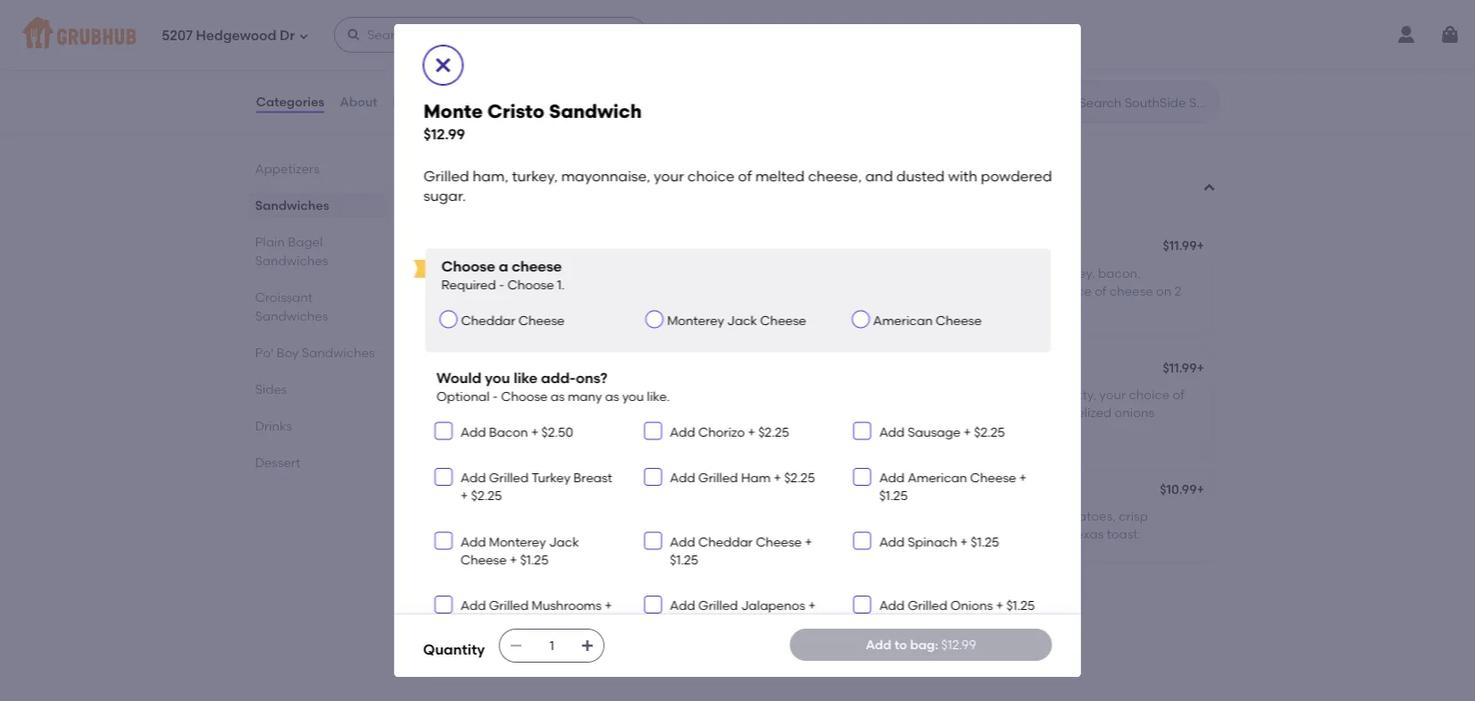 Task type: vqa. For each thing, say whether or not it's contained in the screenshot.
the lemon
no



Task type: describe. For each thing, give the bounding box(es) containing it.
and inside the turkey bistro sandwich includes turkey, bacon, guacamole, mayonnaise, and your choice of cheese on 2 slices of texas toast.
[[995, 284, 1019, 299]]

bistro for turkey
[[881, 241, 916, 256]]

sandwiches inside sandwiches (served with miss vickie's chips)
[[423, 167, 537, 190]]

reviews button
[[392, 70, 444, 134]]

slices inside "sandwich has smoked bacon, fresh tomatoes, crisp lettuce, and mayonnaise on 2 slices of texas toast."
[[1020, 527, 1053, 543]]

sandwich for monte cristo sandwich $12.99
[[549, 100, 642, 123]]

sandwich for turkey bistro sandwich
[[919, 241, 980, 256]]

svg image inside main navigation navigation
[[299, 31, 309, 42]]

$1.25 down smoked
[[971, 534, 999, 550]]

0 vertical spatial turkey,
[[512, 167, 558, 185]]

optional
[[436, 389, 489, 405]]

svg image for add grilled ham
[[648, 472, 658, 483]]

monterey jack cheese
[[667, 313, 806, 328]]

2 inside the turkey bistro sandwich includes turkey, bacon, guacamole, mayonnaise, and your choice of cheese on 2 slices of texas toast.
[[1175, 284, 1182, 299]]

- inside choose a cheese required - choose 1.
[[499, 278, 504, 293]]

sandwich for ham bistro sandwich
[[531, 615, 590, 630]]

guacamole, inside includes fried egg, bacon, fresh tomatoes, guacamole, and your choice of cheese on 2 slices of texas toast.
[[695, 266, 768, 281]]

sandwich has smoked bacon, fresh tomatoes, crisp lettuce, and mayonnaise on 2 slices of texas toast.
[[838, 509, 1149, 543]]

includes
[[438, 266, 488, 281]]

crisp
[[1119, 509, 1149, 524]]

plain
[[255, 234, 285, 249]]

large
[[438, 53, 473, 68]]

+ inside add cheddar cheese + $1.25
[[805, 534, 812, 550]]

monte cristo sandwich $12.99
[[423, 100, 642, 143]]

american inside "add american cheese + $1.25"
[[908, 470, 967, 486]]

chorizo
[[698, 425, 745, 440]]

- inside would you like add-ons? optional - choose as many as you like.
[[492, 389, 498, 405]]

egg,
[[522, 266, 549, 281]]

1 vertical spatial sugar.
[[653, 527, 690, 543]]

to
[[895, 638, 908, 653]]

fries
[[655, 53, 684, 68]]

add for add grilled onions + $1.25
[[879, 598, 905, 614]]

tenders
[[498, 78, 544, 93]]

choice inside the turkey bistro sandwich includes turkey, bacon, guacamole, mayonnaise, and your choice of cheese on 2 slices of texas toast.
[[1051, 284, 1092, 299]]

texas inside includes fried egg, bacon, fresh tomatoes, guacamole, and your choice of cheese on 2 slices of texas toast.
[[651, 284, 685, 299]]

po' boy sandwiches
[[255, 345, 375, 360]]

svg image for add grilled turkey breast
[[438, 472, 449, 483]]

and inside hand-ground 100% fresh grilled beef patty, your choice of melted cheese, and topped with caramelized onions between 2 slices of texas toast.
[[934, 406, 958, 421]]

caramelized
[[1037, 406, 1112, 421]]

croissant sandwiches tab
[[255, 288, 380, 325]]

a
[[499, 258, 508, 275]]

ham bistro sandwich
[[438, 589, 569, 605]]

svg image right input item quantity number field
[[581, 639, 595, 653]]

french
[[610, 53, 652, 68]]

guacamole, for the ham bistro sandwich includes ham, bacon, guacamole, mayonnaise, and your choice of cheese on 2 slices of texas toast.
[[438, 633, 511, 648]]

$2.25 right chorizo
[[758, 425, 789, 440]]

add bacon + $2.50
[[460, 425, 573, 440]]

slices inside the turkey bistro sandwich includes turkey, bacon, guacamole, mayonnaise, and your choice of cheese on 2 slices of texas toast.
[[838, 302, 871, 317]]

classic
[[838, 484, 883, 499]]

sandwiches down bagel
[[255, 253, 328, 268]]

add spinach + $1.25
[[879, 534, 999, 550]]

slices inside the ham bistro sandwich includes ham, bacon, guacamole, mayonnaise, and your choice of cheese on 2 slices of texas toast.
[[438, 651, 470, 666]]

dessert
[[255, 455, 301, 470]]

onions
[[950, 598, 993, 614]]

your choice of melted cheese on texas toast.
[[438, 388, 708, 403]]

$1.25 up add grilled mushrooms + at the bottom
[[520, 553, 548, 568]]

grilled down the monte cristo sandwich
[[438, 509, 477, 524]]

sandwich for grilled cheese sandwich
[[531, 362, 591, 378]]

0 vertical spatial powdered
[[981, 167, 1052, 185]]

$12.99 for add to bag:
[[942, 638, 977, 653]]

$1.25 for add american cheese + $1.25
[[879, 489, 908, 504]]

4
[[438, 78, 445, 93]]

on inside includes fried egg, bacon, fresh tomatoes, guacamole, and your choice of cheese on 2 slices of texas toast.
[[572, 284, 588, 299]]

sandwiches (served with miss vickie's chips)
[[423, 167, 589, 205]]

toast. inside includes fried egg, bacon, fresh tomatoes, guacamole, and your choice of cheese on 2 slices of texas toast.
[[688, 284, 723, 299]]

mushrooms
[[532, 598, 602, 614]]

hand-
[[838, 388, 877, 403]]

grilled up ham
[[489, 598, 529, 614]]

add grilled ham + $2.25
[[670, 470, 815, 486]]

melted inside hand-ground 100% fresh grilled beef patty, your choice of melted cheese, and topped with caramelized onions between 2 slices of texas toast.
[[838, 406, 881, 421]]

add for add grilled mushrooms +
[[460, 598, 486, 614]]

grilled inside add grilled turkey breast + $2.25
[[489, 470, 529, 486]]

and inside includes fried egg, bacon, fresh tomatoes, guacamole, and your choice of cheese on 2 slices of texas toast.
[[771, 266, 795, 281]]

1 vertical spatial ham,
[[480, 509, 511, 524]]

dessert tab
[[255, 453, 380, 472]]

sandwiches tab
[[255, 196, 380, 215]]

cheese inside "add american cheese + $1.25"
[[970, 470, 1016, 486]]

classic blt sandwich
[[838, 484, 972, 499]]

grilled up (served
[[423, 167, 469, 185]]

choose a cheese required - choose 1.
[[441, 258, 565, 293]]

sandwich for turkey bistro sandwich
[[941, 266, 999, 281]]

fries
[[617, 78, 643, 93]]

2 inside the ham bistro sandwich includes ham, bacon, guacamole, mayonnaise, and your choice of cheese on 2 slices of texas toast.
[[775, 633, 782, 648]]

required
[[441, 278, 496, 293]]

on inside the ham bistro sandwich includes ham, bacon, guacamole, mayonnaise, and your choice of cheese on 2 slices of texas toast.
[[756, 633, 772, 648]]

miss
[[490, 192, 512, 205]]

1.
[[557, 278, 565, 293]]

of inside "sandwich has smoked bacon, fresh tomatoes, crisp lettuce, and mayonnaise on 2 slices of texas toast."
[[1056, 527, 1068, 543]]

$1.25 for add grilled onions + $1.25
[[1007, 598, 1035, 614]]

egg
[[472, 241, 496, 256]]

choice inside includes fried egg, bacon, fresh tomatoes, guacamole, and your choice of cheese on 2 slices of texas toast.
[[467, 284, 508, 299]]

between
[[838, 424, 891, 439]]

0 horizontal spatial ham
[[438, 589, 467, 605]]

monterey inside add monterey jack cheese
[[489, 534, 546, 550]]

slices inside includes fried egg, bacon, fresh tomatoes, guacamole, and your choice of cheese on 2 slices of texas toast.
[[601, 284, 634, 299]]

bag:
[[911, 638, 939, 653]]

chicken
[[448, 78, 495, 93]]

tomatoes, for of
[[630, 266, 692, 281]]

svg image up 4
[[432, 55, 454, 76]]

5207 hedgewood dr
[[162, 28, 295, 44]]

$11.99 + for includes fried egg, bacon, fresh tomatoes, guacamole, and your choice of cheese on 2 slices of texas toast.
[[763, 239, 804, 254]]

many
[[568, 389, 602, 405]]

bistro for turkey
[[904, 266, 938, 281]]

grilled up your
[[438, 362, 478, 378]]

1 horizontal spatial turkey
[[838, 241, 878, 256]]

slices inside hand-ground 100% fresh grilled beef patty, your choice of melted cheese, and topped with caramelized onions between 2 slices of texas toast.
[[904, 424, 937, 439]]

fresh inside hand-ground 100% fresh grilled beef patty, your choice of melted cheese, and topped with caramelized onions between 2 slices of texas toast.
[[958, 388, 988, 403]]

0 vertical spatial american
[[873, 313, 933, 328]]

1 horizontal spatial ham
[[741, 470, 771, 486]]

+ $1.25
[[506, 553, 548, 568]]

2 as from the left
[[605, 389, 619, 405]]

guacamole, for the turkey bistro sandwich includes turkey, bacon, guacamole, mayonnaise, and your choice of cheese on 2 slices of texas toast.
[[838, 284, 911, 299]]

1 vertical spatial dusted
[[514, 527, 557, 543]]

1 vertical spatial choose
[[507, 278, 554, 293]]

mayonnaise, inside the ham bistro sandwich includes ham, bacon, guacamole, mayonnaise, and your choice of cheese on 2 slices of texas toast.
[[514, 633, 591, 648]]

add grilled onions + $1.25
[[879, 598, 1035, 614]]

spinach
[[908, 534, 957, 550]]

served
[[646, 78, 686, 93]]

$12.99 +
[[761, 482, 804, 497]]

on inside the turkey bistro sandwich includes turkey, bacon, guacamole, mayonnaise, and your choice of cheese on 2 slices of texas toast.
[[1157, 284, 1172, 299]]

on inside "sandwich has smoked bacon, fresh tomatoes, crisp lettuce, and mayonnaise on 2 slices of texas toast."
[[991, 527, 1007, 543]]

drinks
[[255, 418, 292, 434]]

onions
[[1115, 406, 1155, 421]]

5207
[[162, 28, 193, 44]]

add for add to bag: $12.99
[[866, 638, 892, 653]]

dr
[[280, 28, 295, 44]]

appetizers tab
[[255, 159, 380, 178]]

cheddar cheese
[[461, 313, 564, 328]]

1 horizontal spatial you
[[622, 389, 644, 405]]

about
[[340, 94, 378, 109]]

reviews
[[393, 94, 443, 109]]

ham, inside the ham bistro sandwich includes ham, bacon, guacamole, mayonnaise, and your choice of cheese on 2 slices of texas toast.
[[646, 615, 677, 630]]

categories
[[256, 94, 325, 109]]

chicken
[[476, 53, 527, 68]]

add for add american cheese + $1.25
[[879, 470, 905, 486]]

sandwiches down croissant
[[255, 308, 328, 324]]

1 vertical spatial grilled ham, turkey, mayonnaise, your choice of melted cheese, and dusted with powdered sugar.
[[438, 509, 769, 543]]

add grilled turkey breast + $2.25
[[460, 470, 612, 504]]

ons?
[[576, 369, 607, 387]]

add for add grilled turkey breast + $2.25
[[460, 470, 486, 486]]

$11.99 + for the turkey bistro sandwich includes turkey, bacon, guacamole, mayonnaise, and your choice of cheese on 2 slices of texas toast.
[[1163, 239, 1205, 254]]

0 vertical spatial ham,
[[472, 167, 508, 185]]

french
[[575, 78, 614, 93]]

fresh for fried egg sandwich
[[597, 266, 627, 281]]

2 inside includes fried egg, bacon, fresh tomatoes, guacamole, and your choice of cheese on 2 slices of texas toast.
[[591, 284, 598, 299]]

0 horizontal spatial sugar.
[[423, 187, 466, 205]]

choice inside the ham bistro sandwich includes ham, bacon, guacamole, mayonnaise, and your choice of cheese on 2 slices of texas toast.
[[651, 633, 692, 648]]

4 chicken tenders with french fries served with your choice of ranch or bbq sauce.
[[438, 78, 788, 111]]

$11.99 + for hand-ground 100% fresh grilled beef patty, your choice of melted cheese, and topped with caramelized onions between 2 slices of texas toast.
[[1163, 361, 1205, 376]]

lettuce,
[[838, 527, 884, 543]]

$12.99 for monte cristo sandwich
[[423, 126, 465, 143]]

2 inside hand-ground 100% fresh grilled beef patty, your choice of melted cheese, and topped with caramelized onions between 2 slices of texas toast.
[[894, 424, 901, 439]]

grilled up bag:
[[908, 598, 947, 614]]

+ inside "add american cheese + $1.25"
[[1019, 470, 1027, 486]]

monte for monte cristo sandwich $12.99
[[423, 100, 483, 123]]

includes fried egg, bacon, fresh tomatoes, guacamole, and your choice of cheese on 2 slices of texas toast.
[[438, 266, 795, 299]]

vickie's
[[514, 192, 553, 205]]

topped
[[961, 406, 1006, 421]]

would you like add-ons? optional - choose as many as you like.
[[436, 369, 670, 405]]

bistro for ham
[[470, 589, 505, 605]]

choose inside would you like add-ons? optional - choose as many as you like.
[[501, 389, 547, 405]]

$10.99 +
[[1160, 482, 1205, 497]]

turkey, inside the turkey bistro sandwich includes turkey, bacon, guacamole, mayonnaise, and your choice of cheese on 2 slices of texas toast.
[[1056, 266, 1096, 281]]

choice inside 4 chicken tenders with french fries served with your choice of ranch or bbq sauce.
[[747, 78, 788, 93]]

add for add bacon + $2.50
[[460, 425, 486, 440]]

add grilled mushrooms +
[[460, 598, 612, 614]]

0 vertical spatial cheddar
[[461, 313, 515, 328]]

toast. inside "sandwich has smoked bacon, fresh tomatoes, crisp lettuce, and mayonnaise on 2 slices of texas toast."
[[1107, 527, 1142, 543]]

0 vertical spatial choose
[[441, 258, 495, 275]]

hedgewood
[[196, 28, 277, 44]]

turkey bistro sandwich
[[838, 241, 980, 256]]

add grilled jalapenos +
[[670, 598, 816, 614]]

2 vertical spatial cheese,
[[438, 527, 484, 543]]

american cheese
[[873, 313, 982, 328]]



Task type: locate. For each thing, give the bounding box(es) containing it.
svg image up the ham bistro sandwich includes ham, bacon, guacamole, mayonnaise, and your choice of cheese on 2 slices of texas toast.
[[648, 600, 658, 611]]

2 vertical spatial turkey,
[[514, 509, 554, 524]]

bacon, inside "sandwich has smoked bacon, fresh tomatoes, crisp lettuce, and mayonnaise on 2 slices of texas toast."
[[976, 509, 1019, 524]]

0 horizontal spatial powdered
[[588, 527, 650, 543]]

$2.25
[[758, 425, 789, 440], [974, 425, 1005, 440], [784, 470, 815, 486], [471, 489, 502, 504]]

guacamole, up monterey jack cheese
[[695, 266, 768, 281]]

sandwich up the turkey bistro sandwich includes turkey, bacon, guacamole, mayonnaise, and your choice of cheese on 2 slices of texas toast.
[[919, 241, 980, 256]]

svg image for add grilled mushrooms
[[438, 600, 449, 611]]

cristo for monte cristo sandwich $12.99
[[487, 100, 544, 123]]

1 horizontal spatial jack
[[727, 313, 757, 328]]

0 horizontal spatial jack
[[549, 534, 579, 550]]

guacamole, down ham
[[438, 633, 511, 648]]

1 horizontal spatial cheddar
[[698, 534, 753, 550]]

1 vertical spatial cristo
[[479, 484, 516, 499]]

croissant sandwiches
[[255, 290, 328, 324]]

fresh inside includes fried egg, bacon, fresh tomatoes, guacamole, and your choice of cheese on 2 slices of texas toast.
[[597, 266, 627, 281]]

sandwich up lettuce,
[[838, 509, 898, 524]]

$11.99 for hand-ground 100% fresh grilled beef patty, your choice of melted cheese, and topped with caramelized onions between 2 slices of texas toast.
[[1163, 361, 1197, 376]]

svg image for add grilled jalapenos
[[648, 600, 658, 611]]

$2.50
[[541, 425, 573, 440]]

add for add spinach + $1.25
[[879, 534, 905, 550]]

of
[[438, 96, 450, 111], [738, 167, 752, 185], [511, 284, 523, 299], [637, 284, 649, 299], [1095, 284, 1107, 299], [874, 302, 886, 317], [511, 388, 523, 403], [1173, 388, 1185, 403], [940, 424, 952, 439], [711, 509, 723, 524], [1056, 527, 1068, 543], [695, 633, 707, 648], [473, 651, 485, 666]]

add american cheese + $1.25
[[879, 470, 1027, 504]]

sandwich up smoked
[[911, 484, 972, 499]]

of inside 4 chicken tenders with french fries served with your choice of ranch or bbq sauce.
[[438, 96, 450, 111]]

1 vertical spatial bistro
[[494, 615, 528, 630]]

0 vertical spatial fresh
[[597, 266, 627, 281]]

0 horizontal spatial sandwich
[[531, 615, 590, 630]]

bacon, inside the turkey bistro sandwich includes turkey, bacon, guacamole, mayonnaise, and your choice of cheese on 2 slices of texas toast.
[[1099, 266, 1141, 281]]

$1.25 inside "add american cheese + $1.25"
[[879, 489, 908, 504]]

your inside includes fried egg, bacon, fresh tomatoes, guacamole, and your choice of cheese on 2 slices of texas toast.
[[438, 284, 464, 299]]

cheddar
[[461, 313, 515, 328], [698, 534, 753, 550]]

0 vertical spatial grilled ham, turkey, mayonnaise, your choice of melted cheese, and dusted with powdered sugar.
[[423, 167, 1056, 205]]

the turkey bistro sandwich includes turkey, bacon, guacamole, mayonnaise, and your choice of cheese on 2 slices of texas toast.
[[838, 266, 1182, 317]]

includes for turkey,
[[1002, 266, 1053, 281]]

as down add-
[[550, 389, 565, 405]]

the for the ham bistro sandwich includes ham, bacon, guacamole, mayonnaise, and your choice of cheese on 2 slices of texas toast.
[[438, 615, 460, 630]]

2 horizontal spatial fresh
[[1022, 509, 1052, 524]]

add down add chorizo + $2.25
[[670, 470, 695, 486]]

grilled
[[423, 167, 469, 185], [438, 362, 478, 378], [489, 470, 529, 486], [698, 470, 738, 486], [438, 509, 477, 524], [489, 598, 529, 614], [698, 598, 738, 614], [908, 598, 947, 614]]

add monterey jack cheese
[[460, 534, 579, 568]]

1 as from the left
[[550, 389, 565, 405]]

bacon, inside the ham bistro sandwich includes ham, bacon, guacamole, mayonnaise, and your choice of cheese on 2 slices of texas toast.
[[680, 615, 723, 630]]

1 vertical spatial turkey,
[[1056, 266, 1096, 281]]

1 vertical spatial powdered
[[588, 527, 650, 543]]

0 vertical spatial turkey
[[838, 241, 878, 256]]

blt
[[886, 484, 908, 499]]

grilled cheese sandwich
[[438, 362, 591, 378]]

mayonnaise,
[[561, 167, 650, 185], [914, 284, 992, 299], [557, 509, 635, 524], [514, 633, 591, 648]]

svg image for add monterey jack cheese
[[438, 536, 449, 547]]

slices down 100%
[[904, 424, 937, 439]]

0 horizontal spatial cheese,
[[438, 527, 484, 543]]

beef
[[1031, 388, 1059, 403]]

0 vertical spatial you
[[485, 369, 510, 387]]

$12.99 up add cheddar cheese + $1.25
[[761, 482, 797, 497]]

powdered
[[981, 167, 1052, 185], [588, 527, 650, 543]]

add
[[460, 425, 486, 440], [670, 425, 695, 440], [879, 425, 905, 440], [460, 470, 486, 486], [670, 470, 695, 486], [879, 470, 905, 486], [460, 534, 486, 550], [670, 534, 695, 550], [879, 534, 905, 550], [460, 598, 486, 614], [670, 598, 695, 614], [879, 598, 905, 614], [866, 638, 892, 653]]

smoked
[[926, 509, 973, 524]]

bistro down ham bistro sandwich
[[494, 615, 528, 630]]

1 vertical spatial tomatoes,
[[1055, 509, 1116, 524]]

like.
[[647, 389, 670, 405]]

monte inside 'monte cristo sandwich $12.99'
[[423, 100, 483, 123]]

plain bagel sandwiches
[[255, 234, 328, 268]]

sides
[[255, 382, 287, 397]]

sandwich for ham bistro sandwich
[[508, 589, 569, 605]]

svg image for add spinach
[[857, 536, 868, 547]]

turkey,
[[512, 167, 558, 185], [1056, 266, 1096, 281], [514, 509, 554, 524]]

fresh up the "topped"
[[958, 388, 988, 403]]

sandwich for monte cristo sandwich
[[519, 484, 580, 499]]

0 horizontal spatial as
[[550, 389, 565, 405]]

1 horizontal spatial monterey
[[667, 313, 724, 328]]

1 vertical spatial includes
[[593, 615, 643, 630]]

your inside hand-ground 100% fresh grilled beef patty, your choice of melted cheese, and topped with caramelized onions between 2 slices of texas toast.
[[1100, 388, 1126, 403]]

mayonnaise
[[914, 527, 988, 543]]

0 vertical spatial cheese,
[[808, 167, 862, 185]]

$12.99 down ranch
[[423, 126, 465, 143]]

sandwich up american cheese at the top of page
[[941, 266, 999, 281]]

and inside the ham bistro sandwich includes ham, bacon, guacamole, mayonnaise, and your choice of cheese on 2 slices of texas toast.
[[594, 633, 618, 648]]

add inside "add american cheese + $1.25"
[[879, 470, 905, 486]]

texas inside "sandwich has smoked bacon, fresh tomatoes, crisp lettuce, and mayonnaise on 2 slices of texas toast."
[[1070, 527, 1104, 543]]

texas inside hand-ground 100% fresh grilled beef patty, your choice of melted cheese, and topped with caramelized onions between 2 slices of texas toast.
[[955, 424, 989, 439]]

sandwich for classic blt sandwich
[[911, 484, 972, 499]]

0 horizontal spatial the
[[438, 615, 460, 630]]

1 vertical spatial ham
[[438, 589, 467, 605]]

ground
[[877, 388, 921, 403]]

1 vertical spatial $12.99
[[761, 482, 797, 497]]

ham,
[[472, 167, 508, 185], [480, 509, 511, 524], [646, 615, 677, 630]]

the up quantity
[[438, 615, 460, 630]]

as right many
[[605, 389, 619, 405]]

0 vertical spatial monte
[[423, 100, 483, 123]]

1 horizontal spatial guacamole,
[[695, 266, 768, 281]]

1 horizontal spatial -
[[499, 278, 504, 293]]

1 vertical spatial bistro
[[470, 589, 505, 605]]

cheese
[[518, 313, 564, 328], [760, 313, 806, 328], [936, 313, 982, 328], [481, 362, 528, 378], [970, 470, 1016, 486], [756, 534, 802, 550], [460, 553, 506, 568]]

sandwich inside 'monte cristo sandwich $12.99'
[[549, 100, 642, 123]]

0 horizontal spatial dusted
[[514, 527, 557, 543]]

1 horizontal spatial bistro
[[881, 241, 916, 256]]

$11.99 for includes fried egg, bacon, fresh tomatoes, guacamole, and your choice of cheese on 2 slices of texas toast.
[[763, 239, 797, 254]]

$1.25 inside add cheddar cheese + $1.25
[[670, 553, 698, 568]]

dusted
[[897, 167, 945, 185], [514, 527, 557, 543]]

$2.25 down the "topped"
[[974, 425, 1005, 440]]

1 horizontal spatial $12.99
[[761, 482, 797, 497]]

svg image down 'like.'
[[648, 426, 658, 437]]

0 vertical spatial monterey
[[667, 313, 724, 328]]

includes for ham,
[[593, 615, 643, 630]]

-
[[499, 278, 504, 293], [492, 389, 498, 405]]

and
[[865, 167, 893, 185], [771, 266, 795, 281], [995, 284, 1019, 299], [934, 406, 958, 421], [487, 527, 511, 543], [887, 527, 911, 543], [594, 633, 618, 648]]

sandwich down the $2.50
[[519, 484, 580, 499]]

1 vertical spatial monterey
[[489, 534, 546, 550]]

1 vertical spatial -
[[492, 389, 498, 405]]

fresh inside "sandwich has smoked bacon, fresh tomatoes, crisp lettuce, and mayonnaise on 2 slices of texas toast."
[[1022, 509, 1052, 524]]

0 vertical spatial includes
[[1002, 266, 1053, 281]]

your inside 4 chicken tenders with french fries served with your choice of ranch or bbq sauce.
[[717, 78, 744, 93]]

sandwich down + $1.25
[[508, 589, 569, 605]]

toast. inside the ham bistro sandwich includes ham, bacon, guacamole, mayonnaise, and your choice of cheese on 2 slices of texas toast.
[[525, 651, 560, 666]]

0 horizontal spatial you
[[485, 369, 510, 387]]

Input item quantity number field
[[533, 630, 572, 662]]

bistro for ham
[[494, 615, 528, 630]]

svg image down classic
[[857, 536, 868, 547]]

grilled down bacon
[[489, 470, 529, 486]]

0 horizontal spatial cheddar
[[461, 313, 515, 328]]

0 vertical spatial bistro
[[904, 266, 938, 281]]

$1.25 right onions
[[1007, 598, 1035, 614]]

toast. right 'like.'
[[674, 388, 708, 403]]

1 horizontal spatial dusted
[[897, 167, 945, 185]]

$1.25 up has
[[879, 489, 908, 504]]

sandwich for fried egg sandwich
[[499, 241, 559, 256]]

0 vertical spatial the
[[838, 266, 861, 281]]

toast. inside the turkey bistro sandwich includes turkey, bacon, guacamole, mayonnaise, and your choice of cheese on 2 slices of texas toast.
[[926, 302, 960, 317]]

1 horizontal spatial sugar.
[[653, 527, 690, 543]]

american down turkey
[[873, 313, 933, 328]]

cheese inside includes fried egg, bacon, fresh tomatoes, guacamole, and your choice of cheese on 2 slices of texas toast.
[[526, 284, 569, 299]]

add inside add cheddar cheese + $1.25
[[670, 534, 695, 550]]

the
[[838, 266, 861, 281], [438, 615, 460, 630]]

sides tab
[[255, 380, 380, 399]]

bagel
[[288, 234, 323, 249]]

tomatoes, up monterey jack cheese
[[630, 266, 692, 281]]

powdered down 'breast'
[[588, 527, 650, 543]]

monte down add bacon + $2.50
[[438, 484, 476, 499]]

po' boy sandwiches tab
[[255, 343, 380, 362]]

bistro inside the turkey bistro sandwich includes turkey, bacon, guacamole, mayonnaise, and your choice of cheese on 2 slices of texas toast.
[[904, 266, 938, 281]]

svg image for add chorizo
[[648, 426, 658, 437]]

hand-ground 100% fresh grilled beef patty, your choice of melted cheese, and topped with caramelized onions between 2 slices of texas toast.
[[838, 388, 1185, 439]]

mayonnaise, up american cheese at the top of page
[[914, 284, 992, 299]]

$11.99 for the turkey bistro sandwich includes turkey, bacon, guacamole, mayonnaise, and your choice of cheese on 2 slices of texas toast.
[[1163, 239, 1197, 254]]

ham up ham
[[438, 589, 467, 605]]

choose down like
[[501, 389, 547, 405]]

$11.99
[[763, 239, 797, 254], [1163, 239, 1197, 254], [1163, 361, 1197, 376], [763, 588, 797, 603]]

like
[[513, 369, 537, 387]]

0 vertical spatial sugar.
[[423, 187, 466, 205]]

toast. down crisp
[[1107, 527, 1142, 543]]

slices down turkey
[[838, 302, 871, 317]]

$1.25 for add cheddar cheese + $1.25
[[670, 553, 698, 568]]

1 horizontal spatial bistro
[[904, 266, 938, 281]]

monterey up 'like.'
[[667, 313, 724, 328]]

0 vertical spatial ham
[[741, 470, 771, 486]]

and inside "sandwich has smoked bacon, fresh tomatoes, crisp lettuce, and mayonnaise on 2 slices of texas toast."
[[887, 527, 911, 543]]

1 horizontal spatial powdered
[[981, 167, 1052, 185]]

monte
[[423, 100, 483, 123], [438, 484, 476, 499]]

1 vertical spatial cheese,
[[884, 406, 931, 421]]

patty,
[[1062, 388, 1097, 403]]

po'
[[255, 345, 274, 360]]

0 vertical spatial cristo
[[487, 100, 544, 123]]

1 vertical spatial guacamole,
[[838, 284, 911, 299]]

jack
[[727, 313, 757, 328], [549, 534, 579, 550]]

add for add sausage + $2.25
[[879, 425, 905, 440]]

add up has
[[879, 470, 905, 486]]

ham, down add grilled jalapenos +
[[646, 615, 677, 630]]

tomatoes, inside "sandwich has smoked bacon, fresh tomatoes, crisp lettuce, and mayonnaise on 2 slices of texas toast."
[[1055, 509, 1116, 524]]

1 horizontal spatial cheese,
[[808, 167, 862, 185]]

0 horizontal spatial monterey
[[489, 534, 546, 550]]

0 vertical spatial -
[[499, 278, 504, 293]]

svg image left add monterey jack cheese
[[438, 536, 449, 547]]

toast. down turkey bistro sandwich on the top right
[[926, 302, 960, 317]]

$1.25 up add grilled jalapenos +
[[670, 553, 698, 568]]

with inside hand-ground 100% fresh grilled beef patty, your choice of melted cheese, and topped with caramelized onions between 2 slices of texas toast.
[[1009, 406, 1034, 421]]

$1.25
[[879, 489, 908, 504], [971, 534, 999, 550], [520, 553, 548, 568], [670, 553, 698, 568], [1007, 598, 1035, 614]]

dusted up + $1.25
[[514, 527, 557, 543]]

2 vertical spatial guacamole,
[[438, 633, 511, 648]]

2 horizontal spatial cheese,
[[884, 406, 931, 421]]

chips)
[[555, 192, 589, 205]]

0 horizontal spatial fresh
[[597, 266, 627, 281]]

guacamole, inside the turkey bistro sandwich includes turkey, bacon, guacamole, mayonnaise, and your choice of cheese on 2 slices of texas toast.
[[838, 284, 911, 299]]

bbq
[[507, 96, 533, 111]]

1 horizontal spatial as
[[605, 389, 619, 405]]

1 vertical spatial the
[[438, 615, 460, 630]]

0 vertical spatial sandwich
[[941, 266, 999, 281]]

sandwich inside "sandwich has smoked bacon, fresh tomatoes, crisp lettuce, and mayonnaise on 2 slices of texas toast."
[[838, 509, 898, 524]]

bistro up ham
[[470, 589, 505, 605]]

sandwiches up miss
[[423, 167, 537, 190]]

svg image right 'breast'
[[648, 472, 658, 483]]

bistro inside the ham bistro sandwich includes ham, bacon, guacamole, mayonnaise, and your choice of cheese on 2 slices of texas toast.
[[494, 615, 528, 630]]

2 horizontal spatial guacamole,
[[838, 284, 911, 299]]

1 horizontal spatial includes
[[1002, 266, 1053, 281]]

sandwich down the french
[[549, 100, 642, 123]]

2 vertical spatial fresh
[[1022, 509, 1052, 524]]

large chicken tenders with french fries
[[438, 53, 684, 68]]

mayonnaise, down 'breast'
[[557, 509, 635, 524]]

jalapenos
[[741, 598, 805, 614]]

plain bagel sandwiches tab
[[255, 232, 380, 270]]

0 horizontal spatial bistro
[[470, 589, 505, 605]]

- down the a
[[499, 278, 504, 293]]

+ inside add grilled turkey breast + $2.25
[[460, 489, 468, 504]]

cheddar inside add cheddar cheese + $1.25
[[698, 534, 753, 550]]

2 vertical spatial ham,
[[646, 615, 677, 630]]

cheese inside add monterey jack cheese
[[460, 553, 506, 568]]

or
[[491, 96, 504, 111]]

monterey up + $1.25
[[489, 534, 546, 550]]

$12.99 right bag:
[[942, 638, 977, 653]]

choice inside hand-ground 100% fresh grilled beef patty, your choice of melted cheese, and topped with caramelized onions between 2 slices of texas toast.
[[1129, 388, 1170, 403]]

2 vertical spatial choose
[[501, 389, 547, 405]]

slices
[[601, 284, 634, 299], [838, 302, 871, 317], [904, 424, 937, 439], [1020, 527, 1053, 543], [438, 651, 470, 666]]

bistro
[[881, 241, 916, 256], [470, 589, 505, 605]]

0 horizontal spatial guacamole,
[[438, 633, 511, 648]]

categories button
[[255, 70, 326, 134]]

1 vertical spatial you
[[622, 389, 644, 405]]

svg image
[[299, 31, 309, 42], [432, 55, 454, 76], [648, 426, 658, 437], [438, 472, 449, 483], [648, 472, 658, 483], [438, 536, 449, 547], [857, 536, 868, 547], [438, 600, 449, 611], [648, 600, 658, 611], [581, 639, 595, 653]]

mayonnaise, up chips) on the left of page
[[561, 167, 650, 185]]

add for add grilled jalapenos +
[[670, 598, 695, 614]]

with inside sandwiches (served with miss vickie's chips)
[[466, 192, 487, 205]]

fried egg sandwich
[[438, 241, 559, 256]]

melted
[[755, 167, 805, 185], [526, 388, 569, 403], [838, 406, 881, 421], [726, 509, 769, 524]]

the inside the ham bistro sandwich includes ham, bacon, guacamole, mayonnaise, and your choice of cheese on 2 slices of texas toast.
[[438, 615, 460, 630]]

tomatoes, left crisp
[[1055, 509, 1116, 524]]

0 horizontal spatial bistro
[[494, 615, 528, 630]]

turkey up turkey
[[838, 241, 878, 256]]

grilled down chorizo
[[698, 470, 738, 486]]

cheese inside choose a cheese required - choose 1.
[[512, 258, 562, 275]]

the for the turkey bistro sandwich includes turkey, bacon, guacamole, mayonnaise, and your choice of cheese on 2 slices of texas toast.
[[838, 266, 861, 281]]

add for add monterey jack cheese
[[460, 534, 486, 550]]

american up smoked
[[908, 470, 967, 486]]

add down add bacon + $2.50
[[460, 470, 486, 486]]

slices right 1.
[[601, 284, 634, 299]]

mayonnaise, inside the turkey bistro sandwich includes turkey, bacon, guacamole, mayonnaise, and your choice of cheese on 2 slices of texas toast.
[[914, 284, 992, 299]]

0 vertical spatial jack
[[727, 313, 757, 328]]

has
[[901, 509, 923, 524]]

0 vertical spatial bistro
[[881, 241, 916, 256]]

cristo down bacon
[[479, 484, 516, 499]]

add down ground
[[879, 425, 905, 440]]

fresh for classic blt sandwich
[[1022, 509, 1052, 524]]

add for add cheddar cheese + $1.25
[[670, 534, 695, 550]]

1 vertical spatial american
[[908, 470, 967, 486]]

cristo inside 'monte cristo sandwich $12.99'
[[487, 100, 544, 123]]

sandwich inside the ham bistro sandwich includes ham, bacon, guacamole, mayonnaise, and your choice of cheese on 2 slices of texas toast.
[[531, 615, 590, 630]]

would
[[436, 369, 481, 387]]

turkey left 'breast'
[[531, 470, 570, 486]]

bacon
[[489, 425, 528, 440]]

breast
[[573, 470, 612, 486]]

main navigation navigation
[[0, 0, 1476, 70]]

ham, down the monte cristo sandwich
[[480, 509, 511, 524]]

bistro up turkey
[[881, 241, 916, 256]]

1 vertical spatial monte
[[438, 484, 476, 499]]

guacamole,
[[695, 266, 768, 281], [838, 284, 911, 299], [438, 633, 511, 648]]

texas inside the ham bistro sandwich includes ham, bacon, guacamole, mayonnaise, and your choice of cheese on 2 slices of texas toast.
[[488, 651, 522, 666]]

add to bag: $12.99
[[866, 638, 977, 653]]

slices right "mayonnaise" on the bottom of page
[[1020, 527, 1053, 543]]

1 horizontal spatial the
[[838, 266, 861, 281]]

sandwiches up 'sides' tab
[[302, 345, 375, 360]]

turkey inside add grilled turkey breast + $2.25
[[531, 470, 570, 486]]

svg image right dr
[[299, 31, 309, 42]]

2 inside "sandwich has smoked bacon, fresh tomatoes, crisp lettuce, and mayonnaise on 2 slices of texas toast."
[[1010, 527, 1017, 543]]

monte for monte cristo sandwich
[[438, 484, 476, 499]]

add up ham
[[460, 598, 486, 614]]

you
[[485, 369, 510, 387], [622, 389, 644, 405]]

sandwich up 'your choice of melted cheese on texas toast.'
[[531, 362, 591, 378]]

add-
[[541, 369, 576, 387]]

grilled
[[991, 388, 1028, 403]]

search icon image
[[1051, 91, 1072, 113]]

add sausage + $2.25
[[879, 425, 1005, 440]]

2 vertical spatial $12.99
[[942, 638, 977, 653]]

sauce.
[[536, 96, 576, 111]]

croissant
[[255, 290, 313, 305]]

drinks tab
[[255, 417, 380, 435]]

0 vertical spatial tomatoes,
[[630, 266, 692, 281]]

0 horizontal spatial tomatoes,
[[630, 266, 692, 281]]

choose up required
[[441, 258, 495, 275]]

turkey
[[838, 241, 878, 256], [531, 470, 570, 486]]

0 horizontal spatial $12.99
[[423, 126, 465, 143]]

sandwiches down appetizers
[[255, 198, 329, 213]]

fresh right 1.
[[597, 266, 627, 281]]

add down "add grilled ham + $2.25"
[[670, 534, 695, 550]]

cheese inside the turkey bistro sandwich includes turkey, bacon, guacamole, mayonnaise, and your choice of cheese on 2 slices of texas toast.
[[1110, 284, 1154, 299]]

add down has
[[879, 534, 905, 550]]

the inside the turkey bistro sandwich includes turkey, bacon, guacamole, mayonnaise, and your choice of cheese on 2 slices of texas toast.
[[838, 266, 861, 281]]

grilled left jalapenos
[[698, 598, 738, 614]]

cristo down tenders
[[487, 100, 544, 123]]

jack inside add monterey jack cheese
[[549, 534, 579, 550]]

sandwich inside the turkey bistro sandwich includes turkey, bacon, guacamole, mayonnaise, and your choice of cheese on 2 slices of texas toast.
[[941, 266, 999, 281]]

you left 'like.'
[[622, 389, 644, 405]]

$12.99 inside 'monte cristo sandwich $12.99'
[[423, 126, 465, 143]]

svg image
[[1440, 24, 1462, 46], [347, 28, 361, 42], [438, 426, 449, 437], [857, 426, 868, 437], [857, 472, 868, 483], [648, 536, 658, 547], [857, 600, 868, 611], [509, 639, 524, 653]]

sandwich down mushrooms
[[531, 615, 590, 630]]

you left like
[[485, 369, 510, 387]]

$2.25 inside add grilled turkey breast + $2.25
[[471, 489, 502, 504]]

cristo for monte cristo sandwich
[[479, 484, 516, 499]]

0 horizontal spatial turkey
[[531, 470, 570, 486]]

add left the to on the right
[[866, 638, 892, 653]]

add for add grilled ham + $2.25
[[670, 470, 695, 486]]

cheese, inside hand-ground 100% fresh grilled beef patty, your choice of melted cheese, and topped with caramelized onions between 2 slices of texas toast.
[[884, 406, 931, 421]]

add for add chorizo + $2.25
[[670, 425, 695, 440]]

texas inside the turkey bistro sandwich includes turkey, bacon, guacamole, mayonnaise, and your choice of cheese on 2 slices of texas toast.
[[889, 302, 923, 317]]

cheddar down "add grilled ham + $2.25"
[[698, 534, 753, 550]]

bacon, inside includes fried egg, bacon, fresh tomatoes, guacamole, and your choice of cheese on 2 slices of texas toast.
[[552, 266, 594, 281]]

dusted up turkey bistro sandwich on the top right
[[897, 167, 945, 185]]

$2.25 left classic
[[784, 470, 815, 486]]

add inside add grilled turkey breast + $2.25
[[460, 470, 486, 486]]

100%
[[924, 388, 955, 403]]

ham down add chorizo + $2.25
[[741, 470, 771, 486]]

guacamole, down turkey
[[838, 284, 911, 299]]

tenders
[[529, 53, 577, 68]]

cheese inside the ham bistro sandwich includes ham, bacon, guacamole, mayonnaise, and your choice of cheese on 2 slices of texas toast.
[[710, 633, 753, 648]]

0 horizontal spatial -
[[492, 389, 498, 405]]

guacamole, inside the ham bistro sandwich includes ham, bacon, guacamole, mayonnaise, and your choice of cheese on 2 slices of texas toast.
[[438, 633, 511, 648]]

appetizers
[[255, 161, 320, 176]]

sausage
[[908, 425, 961, 440]]

0 vertical spatial dusted
[[897, 167, 945, 185]]

1 vertical spatial fresh
[[958, 388, 988, 403]]

add left bacon
[[460, 425, 486, 440]]

fried
[[438, 241, 469, 256]]

1 horizontal spatial tomatoes,
[[1055, 509, 1116, 524]]

tomatoes, inside includes fried egg, bacon, fresh tomatoes, guacamole, and your choice of cheese on 2 slices of texas toast.
[[630, 266, 692, 281]]

add inside add monterey jack cheese
[[460, 534, 486, 550]]

toast. inside hand-ground 100% fresh grilled beef patty, your choice of melted cheese, and topped with caramelized onions between 2 slices of texas toast.
[[992, 424, 1026, 439]]

cheese
[[512, 258, 562, 275], [526, 284, 569, 299], [1110, 284, 1154, 299], [572, 388, 615, 403], [710, 633, 753, 648]]

2
[[591, 284, 598, 299], [1175, 284, 1182, 299], [894, 424, 901, 439], [1010, 527, 1017, 543], [775, 633, 782, 648]]

powdered down search icon
[[981, 167, 1052, 185]]

0 vertical spatial $12.99
[[423, 126, 465, 143]]

Search SouthSide Sandwiches search field
[[1078, 94, 1214, 111]]

1 vertical spatial jack
[[549, 534, 579, 550]]

add down add cheddar cheese + $1.25
[[670, 598, 695, 614]]

tomatoes, for toast.
[[1055, 509, 1116, 524]]

0 horizontal spatial includes
[[593, 615, 643, 630]]

1 vertical spatial sandwich
[[531, 615, 590, 630]]

choose left 1.
[[507, 278, 554, 293]]

bistro down turkey bistro sandwich on the top right
[[904, 266, 938, 281]]

the left turkey
[[838, 266, 861, 281]]

your inside the turkey bistro sandwich includes turkey, bacon, guacamole, mayonnaise, and your choice of cheese on 2 slices of texas toast.
[[1022, 284, 1048, 299]]

includes inside the ham bistro sandwich includes ham, bacon, guacamole, mayonnaise, and your choice of cheese on 2 slices of texas toast.
[[593, 615, 643, 630]]

your inside the ham bistro sandwich includes ham, bacon, guacamole, mayonnaise, and your choice of cheese on 2 slices of texas toast.
[[621, 633, 648, 648]]

0 vertical spatial guacamole,
[[695, 266, 768, 281]]

sandwich up egg,
[[499, 241, 559, 256]]

$2.25 up add monterey jack cheese
[[471, 489, 502, 504]]

cheese inside add cheddar cheese + $1.25
[[756, 534, 802, 550]]

quantity
[[423, 641, 485, 658]]

add chorizo + $2.25
[[670, 425, 789, 440]]

ham
[[463, 615, 491, 630]]

turkey
[[864, 266, 901, 281]]



